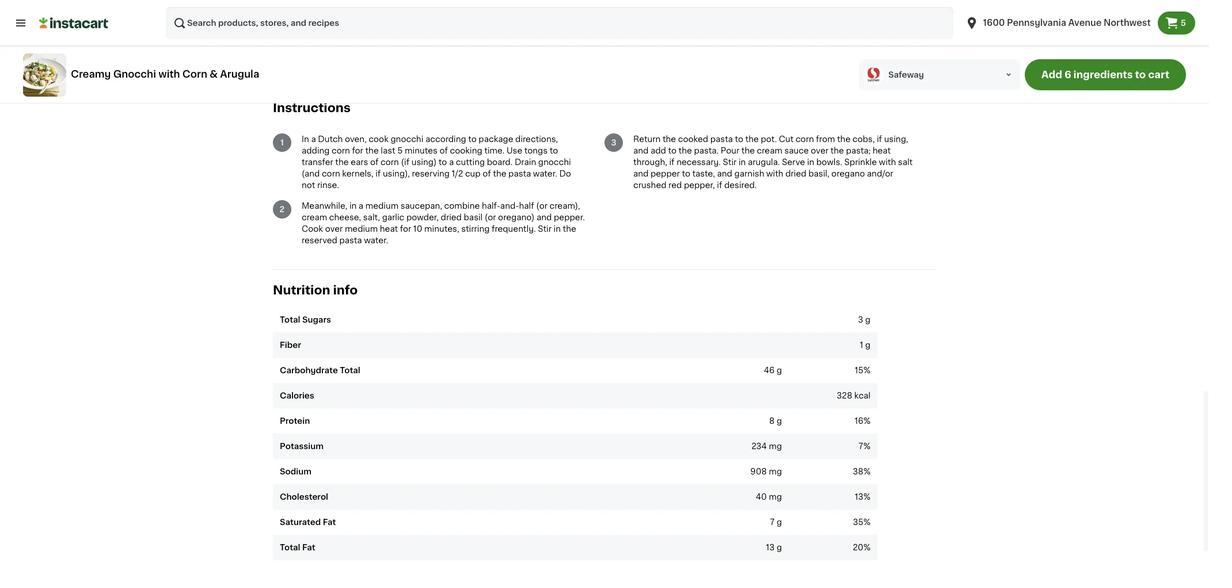 Task type: vqa. For each thing, say whether or not it's contained in the screenshot.


Task type: locate. For each thing, give the bounding box(es) containing it.
38 %
[[853, 468, 871, 476]]

stirring
[[461, 225, 490, 233]]

1 vertical spatial 5
[[397, 147, 403, 155]]

red right crushed
[[669, 181, 682, 189]]

1 horizontal spatial gnocchi
[[538, 158, 571, 166]]

0 horizontal spatial water.
[[364, 236, 388, 245]]

bowls.
[[817, 158, 842, 166]]

0 horizontal spatial gnocchi
[[391, 135, 423, 143]]

basil
[[464, 213, 483, 222]]

pepper, down taste,
[[684, 181, 715, 189]]

0 horizontal spatial 1
[[280, 139, 284, 147]]

medium
[[365, 202, 399, 210], [345, 225, 378, 233]]

0 vertical spatial mg
[[769, 443, 782, 451]]

cream up the cook
[[302, 213, 327, 222]]

3 for 3 g
[[858, 316, 863, 324]]

20
[[853, 544, 864, 552]]

0 horizontal spatial red
[[333, 33, 346, 41]]

0 vertical spatial heat
[[873, 147, 891, 155]]

over inside meanwhile, in a medium saucepan, combine half-and-half (or cream), cream cheese, salt, garlic powder, dried basil (or oregano) and pepper. cook over medium heat for 10 minutes, stirring frequently. stir in the reserved pasta water.
[[325, 225, 343, 233]]

corn up sauce
[[796, 135, 814, 143]]

0 vertical spatial pepper,
[[431, 10, 462, 18]]

freshly
[[347, 10, 375, 18]]

water. down salt,
[[364, 236, 388, 245]]

garnish
[[735, 170, 764, 178]]

a
[[311, 135, 316, 143], [449, 158, 454, 166], [359, 202, 363, 210]]

0 vertical spatial cream
[[757, 147, 783, 155]]

teaspoon
[[306, 10, 345, 18]]

0 horizontal spatial 5
[[397, 147, 403, 155]]

adding
[[302, 147, 330, 155]]

2 vertical spatial mg
[[769, 494, 782, 502]]

1 vertical spatial medium
[[345, 225, 378, 233]]

3 down ¼
[[296, 21, 301, 29]]

arugula
[[220, 69, 259, 79]]

1 horizontal spatial over
[[811, 147, 829, 155]]

1 vertical spatial (or
[[485, 213, 496, 222]]

0 vertical spatial over
[[811, 147, 829, 155]]

fat right the saturated
[[323, 519, 336, 527]]

0 horizontal spatial 13
[[766, 544, 775, 552]]

a up salt,
[[359, 202, 363, 210]]

0 horizontal spatial fat
[[302, 544, 315, 552]]

over down cheese,
[[325, 225, 343, 233]]

in up basil,
[[807, 158, 814, 166]]

8
[[769, 418, 775, 426]]

fat down the saturated fat
[[302, 544, 315, 552]]

1 vertical spatial cream
[[302, 213, 327, 222]]

g for 46 g
[[777, 367, 782, 375]]

% up '35 %'
[[864, 494, 871, 502]]

1 vertical spatial mg
[[769, 468, 782, 476]]

5 inside button
[[1181, 19, 1186, 27]]

time.
[[484, 147, 505, 155]]

2 horizontal spatial of
[[483, 170, 491, 178]]

in
[[302, 135, 309, 143]]

1 vertical spatial with
[[879, 158, 896, 166]]

1 vertical spatial fat
[[302, 544, 315, 552]]

2 vertical spatial for
[[400, 225, 411, 233]]

cheese,
[[329, 213, 361, 222]]

g for 1 g
[[865, 342, 871, 350]]

pasta down cheese,
[[339, 236, 362, 245]]

2 horizontal spatial 3
[[858, 316, 863, 324]]

1 vertical spatial heat
[[380, 225, 398, 233]]

% up 7 %
[[864, 418, 871, 426]]

heat inside meanwhile, in a medium saucepan, combine half-and-half (or cream), cream cheese, salt, garlic powder, dried basil (or oregano) and pepper. cook over medium heat for 10 minutes, stirring frequently. stir in the reserved pasta water.
[[380, 225, 398, 233]]

0 vertical spatial dried
[[786, 170, 807, 178]]

with left corn
[[158, 69, 180, 79]]

carbohydrate
[[280, 367, 338, 375]]

use
[[507, 147, 522, 155]]

% down "13 %"
[[864, 519, 871, 527]]

1 horizontal spatial 3
[[611, 139, 617, 147]]

0 vertical spatial for
[[819, 53, 828, 59]]

13 up 35
[[855, 494, 864, 502]]

None search field
[[166, 7, 953, 39]]

of right cup
[[483, 170, 491, 178]]

pepper
[[348, 33, 377, 41], [651, 170, 680, 178]]

in a dutch oven, cook gnocchi according to package directions, adding corn for the last 5 minutes of cooking time. use tongs to transfer the ears of corn (if using) to a cutting board. drain gnocchi (and corn kernels, if using), reserving 1/2 cup of the pasta water. do not rinse.
[[302, 135, 571, 189]]

2 horizontal spatial for
[[819, 53, 828, 59]]

% for 7
[[864, 443, 871, 451]]

3 mg from the top
[[769, 494, 782, 502]]

1 vertical spatial over
[[325, 225, 343, 233]]

0 horizontal spatial 7
[[770, 519, 775, 527]]

total up fiber
[[280, 316, 300, 324]]

to right add
[[668, 147, 677, 155]]

1 horizontal spatial cream
[[757, 147, 783, 155]]

total right carbohydrate
[[340, 367, 360, 375]]

cream
[[757, 147, 783, 155], [302, 213, 327, 222]]

total fat
[[280, 544, 315, 552]]

8 g
[[769, 418, 782, 426]]

nutritional
[[675, 53, 707, 59]]

13 g
[[766, 544, 782, 552]]

if left using), in the top left of the page
[[376, 170, 381, 178]]

1 horizontal spatial 7
[[859, 443, 864, 451]]

1600 pennsylvania avenue northwest button
[[965, 7, 1151, 39]]

2 vertical spatial with
[[766, 170, 784, 178]]

dried inside return the cooked pasta to the pot. cut corn from the cobs, if using, and add to the pasta. pour the cream sauce over the pasta; heat through, if necessary. stir in arugula. serve in bowls. sprinkle with salt and pepper to taste, and garnish with dried basil, oregano and/or crushed red pepper, if desired.
[[786, 170, 807, 178]]

and down cream),
[[537, 213, 552, 222]]

5 right northwest
[[1181, 19, 1186, 27]]

0 horizontal spatial over
[[325, 225, 343, 233]]

% for 20
[[864, 544, 871, 552]]

ground
[[377, 10, 405, 18]]

20 %
[[853, 544, 871, 552]]

gnocchi up minutes
[[391, 135, 423, 143]]

0 vertical spatial 5
[[1181, 19, 1186, 27]]

% down 1 g
[[864, 367, 871, 375]]

corn down last
[[381, 158, 399, 166]]

to inside button
[[1135, 70, 1146, 79]]

13 for 13 %
[[855, 494, 864, 502]]

0 horizontal spatial pepper,
[[431, 10, 462, 18]]

1 horizontal spatial (or
[[536, 202, 548, 210]]

please
[[273, 53, 294, 59]]

0 vertical spatial stir
[[723, 158, 737, 166]]

2 % from the top
[[864, 418, 871, 426]]

cutting
[[456, 158, 485, 166]]

908 mg
[[751, 468, 782, 476]]

1 vertical spatial 1
[[860, 342, 863, 350]]

gnocchi up do
[[538, 158, 571, 166]]

1 horizontal spatial pepper
[[651, 170, 680, 178]]

7 % from the top
[[864, 544, 871, 552]]

for up ears
[[352, 147, 363, 155]]

pepper,
[[431, 10, 462, 18], [684, 181, 715, 189]]

1 horizontal spatial 1
[[860, 342, 863, 350]]

g for 13 g
[[777, 544, 782, 552]]

328 kcal
[[837, 392, 871, 400]]

0 vertical spatial water.
[[533, 170, 557, 178]]

pepper inside return the cooked pasta to the pot. cut corn from the cobs, if using, and add to the pasta. pour the cream sauce over the pasta; heat through, if necessary. stir in arugula. serve in bowls. sprinkle with salt and pepper to taste, and garnish with dried basil, oregano and/or crushed red pepper, if desired.
[[651, 170, 680, 178]]

1 vertical spatial dried
[[441, 213, 462, 222]]

1 vertical spatial pepper,
[[684, 181, 715, 189]]

1 vertical spatial water.
[[364, 236, 388, 245]]

total for total sugars
[[280, 316, 300, 324]]

% down '35 %'
[[864, 544, 871, 552]]

g down 3 g
[[865, 342, 871, 350]]

0 vertical spatial pasta
[[710, 135, 733, 143]]

0 vertical spatial total
[[280, 316, 300, 324]]

to inside ¼ teaspoon freshly ground black pepper, plus more to taste 3 cups torn fresh arugula crushed red pepper (optional)
[[506, 10, 515, 18]]

13
[[855, 494, 864, 502], [766, 544, 775, 552]]

dietary
[[642, 53, 665, 59]]

to up cooking
[[468, 135, 477, 143]]

to up reserving
[[439, 158, 447, 166]]

5
[[1181, 19, 1186, 27], [397, 147, 403, 155]]

g for 3 g
[[865, 316, 871, 324]]

for left 10
[[400, 225, 411, 233]]

dried inside meanwhile, in a medium saucepan, combine half-and-half (or cream), cream cheese, salt, garlic powder, dried basil (or oregano) and pepper. cook over medium heat for 10 minutes, stirring frequently. stir in the reserved pasta water.
[[441, 213, 462, 222]]

Search field
[[166, 7, 953, 39]]

1 % from the top
[[864, 367, 871, 375]]

a up 1/2 at the top left
[[449, 158, 454, 166]]

pepper, left 'plus'
[[431, 10, 462, 18]]

meanwhile,
[[302, 202, 347, 210]]

to left make at the left top
[[373, 53, 379, 59]]

the down pepper. at the top left
[[563, 225, 576, 233]]

dried down serve
[[786, 170, 807, 178]]

through,
[[633, 158, 667, 166]]

5 % from the top
[[864, 494, 871, 502]]

1 horizontal spatial water.
[[533, 170, 557, 178]]

add
[[1042, 70, 1062, 79]]

a right in
[[311, 135, 316, 143]]

2 vertical spatial total
[[280, 544, 300, 552]]

3 % from the top
[[864, 443, 871, 451]]

cream down pot.
[[757, 147, 783, 155]]

(or down the half-
[[485, 213, 496, 222]]

desired.
[[724, 181, 757, 189]]

1 horizontal spatial heat
[[873, 147, 891, 155]]

red down torn
[[333, 33, 346, 41]]

provided
[[774, 53, 802, 59]]

pasta up pour
[[710, 135, 733, 143]]

from
[[816, 135, 835, 143]]

sure
[[400, 53, 414, 59]]

to right "tongs"
[[550, 147, 558, 155]]

mg for 234 mg
[[769, 443, 782, 451]]

mg right 908
[[769, 468, 782, 476]]

taste
[[517, 10, 537, 18]]

for right here
[[819, 53, 828, 59]]

g up 13 g
[[777, 519, 782, 527]]

1 horizontal spatial for
[[400, 225, 411, 233]]

medium up salt,
[[365, 202, 399, 210]]

saucepan,
[[401, 202, 442, 210]]

g right 8
[[777, 418, 782, 426]]

7 for 7 %
[[859, 443, 864, 451]]

(or right "half"
[[536, 202, 548, 210]]

0 vertical spatial 1
[[280, 139, 284, 147]]

for
[[819, 53, 828, 59], [352, 147, 363, 155], [400, 225, 411, 233]]

for inside meanwhile, in a medium saucepan, combine half-and-half (or cream), cream cheese, salt, garlic powder, dried basil (or oregano) and pepper. cook over medium heat for 10 minutes, stirring frequently. stir in the reserved pasta water.
[[400, 225, 411, 233]]

to left taste
[[506, 10, 515, 18]]

corn up rinse.
[[322, 170, 340, 178]]

1 left in
[[280, 139, 284, 147]]

with up and/or
[[879, 158, 896, 166]]

¼ teaspoon freshly ground black pepper, plus more to taste 3 cups torn fresh arugula crushed red pepper (optional)
[[296, 10, 537, 41]]

g
[[865, 316, 871, 324], [865, 342, 871, 350], [777, 367, 782, 375], [777, 418, 782, 426], [777, 519, 782, 527], [777, 544, 782, 552]]

4 % from the top
[[864, 468, 871, 476]]

information
[[708, 53, 745, 59]]

make
[[381, 53, 398, 59]]

0 vertical spatial medium
[[365, 202, 399, 210]]

1 horizontal spatial pepper,
[[684, 181, 715, 189]]

water. left do
[[533, 170, 557, 178]]

1 horizontal spatial stir
[[723, 158, 737, 166]]

heat down "garlic"
[[380, 225, 398, 233]]

g right 46
[[777, 367, 782, 375]]

1 vertical spatial 7
[[770, 519, 775, 527]]

13 for 13 g
[[766, 544, 775, 552]]

total
[[280, 316, 300, 324], [340, 367, 360, 375], [280, 544, 300, 552]]

6 % from the top
[[864, 519, 871, 527]]

2 horizontal spatial a
[[449, 158, 454, 166]]

0 vertical spatial 13
[[855, 494, 864, 502]]

stir inside return the cooked pasta to the pot. cut corn from the cobs, if using, and add to the pasta. pour the cream sauce over the pasta; heat through, if necessary. stir in arugula. serve in bowls. sprinkle with salt and pepper to taste, and garnish with dried basil, oregano and/or crushed red pepper, if desired.
[[723, 158, 737, 166]]

0 vertical spatial red
[[333, 33, 346, 41]]

pepper down 'fresh'
[[348, 33, 377, 41]]

fat for total fat
[[302, 544, 315, 552]]

here
[[803, 53, 818, 59]]

of down according
[[440, 147, 448, 155]]

1 horizontal spatial a
[[359, 202, 363, 210]]

cream inside meanwhile, in a medium saucepan, combine half-and-half (or cream), cream cheese, salt, garlic powder, dried basil (or oregano) and pepper. cook over medium heat for 10 minutes, stirring frequently. stir in the reserved pasta water.
[[302, 213, 327, 222]]

1 horizontal spatial fat
[[323, 519, 336, 527]]

saturated fat
[[280, 519, 336, 527]]

g up 1 g
[[865, 316, 871, 324]]

0 horizontal spatial of
[[370, 158, 379, 166]]

0 vertical spatial 3
[[296, 21, 301, 29]]

ingredients.
[[468, 53, 505, 59]]

cooking
[[450, 147, 482, 155]]

1 vertical spatial stir
[[538, 225, 552, 233]]

over inside return the cooked pasta to the pot. cut corn from the cobs, if using, and add to the pasta. pour the cream sauce over the pasta; heat through, if necessary. stir in arugula. serve in bowls. sprinkle with salt and pepper to taste, and garnish with dried basil, oregano and/or crushed red pepper, if desired.
[[811, 147, 829, 155]]

2 vertical spatial of
[[483, 170, 491, 178]]

40
[[756, 494, 767, 502]]

cook
[[369, 135, 389, 143]]

% for 16
[[864, 418, 871, 426]]

1 horizontal spatial of
[[440, 147, 448, 155]]

0 vertical spatial fat
[[323, 519, 336, 527]]

0 horizontal spatial a
[[311, 135, 316, 143]]

sprinkle
[[845, 158, 877, 166]]

1 vertical spatial for
[[352, 147, 363, 155]]

1 horizontal spatial 13
[[855, 494, 864, 502]]

2 vertical spatial a
[[359, 202, 363, 210]]

2 horizontal spatial pasta
[[710, 135, 733, 143]]

creamy
[[71, 69, 111, 79]]

0 horizontal spatial with
[[158, 69, 180, 79]]

mg right 234
[[769, 443, 782, 451]]

fat for saturated fat
[[323, 519, 336, 527]]

which
[[746, 53, 765, 59]]

0 vertical spatial with
[[158, 69, 180, 79]]

pasta inside in a dutch oven, cook gnocchi according to package directions, adding corn for the last 5 minutes of cooking time. use tongs to transfer the ears of corn (if using) to a cutting board. drain gnocchi (and corn kernels, if using), reserving 1/2 cup of the pasta water. do not rinse.
[[509, 170, 531, 178]]

confirm
[[603, 53, 628, 59]]

heat
[[873, 147, 891, 155], [380, 225, 398, 233]]

the up bowls.
[[831, 147, 844, 155]]

of right ears
[[370, 158, 379, 166]]

any
[[629, 53, 641, 59]]

meanwhile, in a medium saucepan, combine half-and-half (or cream), cream cheese, salt, garlic powder, dried basil (or oregano) and pepper. cook over medium heat for 10 minutes, stirring frequently. stir in the reserved pasta water.
[[302, 202, 585, 245]]

5 right last
[[397, 147, 403, 155]]

stir down pour
[[723, 158, 737, 166]]

instacart logo image
[[39, 16, 108, 30]]

pepper down through,
[[651, 170, 680, 178]]

1 horizontal spatial dried
[[786, 170, 807, 178]]

7 up 38 %
[[859, 443, 864, 451]]

46
[[764, 367, 775, 375]]

0 horizontal spatial heat
[[380, 225, 398, 233]]

mg for 908 mg
[[769, 468, 782, 476]]

2 mg from the top
[[769, 468, 782, 476]]

% down 7 %
[[864, 468, 871, 476]]

(optional)
[[379, 33, 419, 41]]

in
[[739, 158, 746, 166], [807, 158, 814, 166], [349, 202, 357, 210], [554, 225, 561, 233]]

234 mg
[[752, 443, 782, 451]]

0 vertical spatial gnocchi
[[391, 135, 423, 143]]

3 left return on the right top of page
[[611, 139, 617, 147]]

2 vertical spatial pasta
[[339, 236, 362, 245]]

1 mg from the top
[[769, 443, 782, 451]]

only.
[[872, 53, 888, 59]]

1 up 15 %
[[860, 342, 863, 350]]

mg right 40
[[769, 494, 782, 502]]

the left pot.
[[745, 135, 759, 143]]

0 vertical spatial pepper
[[348, 33, 377, 41]]

0 horizontal spatial dried
[[441, 213, 462, 222]]

0 horizontal spatial stir
[[538, 225, 552, 233]]

corn
[[796, 135, 814, 143], [332, 147, 350, 155], [381, 158, 399, 166], [322, 170, 340, 178]]

0 horizontal spatial pasta
[[339, 236, 362, 245]]

1 vertical spatial pepper
[[651, 170, 680, 178]]

1 vertical spatial 13
[[766, 544, 775, 552]]

with down arugula.
[[766, 170, 784, 178]]

35
[[853, 519, 864, 527]]

2 vertical spatial 3
[[858, 316, 863, 324]]

0 horizontal spatial pepper
[[348, 33, 377, 41]]

0 horizontal spatial 3
[[296, 21, 301, 29]]

1 vertical spatial a
[[449, 158, 454, 166]]

dried up minutes,
[[441, 213, 462, 222]]

0 horizontal spatial cream
[[302, 213, 327, 222]]

3 up 1 g
[[858, 316, 863, 324]]

stir down cream),
[[538, 225, 552, 233]]

0 horizontal spatial for
[[352, 147, 363, 155]]

torn
[[325, 21, 342, 29]]

over down from
[[811, 147, 829, 155]]

1 horizontal spatial 5
[[1181, 19, 1186, 27]]

total down the saturated
[[280, 544, 300, 552]]

is
[[767, 53, 772, 59]]

6
[[1065, 70, 1071, 79]]

protein
[[280, 418, 310, 426]]

to left cart
[[1135, 70, 1146, 79]]

pasta
[[710, 135, 733, 143], [509, 170, 531, 178], [339, 236, 362, 245]]

% for 35
[[864, 519, 871, 527]]

medium down salt,
[[345, 225, 378, 233]]

g down 7 g
[[777, 544, 782, 552]]

1 vertical spatial 3
[[611, 139, 617, 147]]



Task type: describe. For each thing, give the bounding box(es) containing it.
over for in
[[811, 147, 829, 155]]

and down return on the right top of page
[[633, 147, 649, 155]]

in up garnish on the top right of the page
[[739, 158, 746, 166]]

1600 pennsylvania avenue northwest button
[[958, 7, 1158, 39]]

&
[[210, 69, 218, 79]]

% for 15
[[864, 367, 871, 375]]

for inside in a dutch oven, cook gnocchi according to package directions, adding corn for the last 5 minutes of cooking time. use tongs to transfer the ears of corn (if using) to a cutting board. drain gnocchi (and corn kernels, if using), reserving 1/2 cup of the pasta water. do not rinse.
[[352, 147, 363, 155]]

3 inside ¼ teaspoon freshly ground black pepper, plus more to taste 3 cups torn fresh arugula crushed red pepper (optional)
[[296, 21, 301, 29]]

2
[[280, 205, 285, 213]]

to down necessary.
[[682, 170, 690, 178]]

46 g
[[764, 367, 782, 375]]

5 inside in a dutch oven, cook gnocchi according to package directions, adding corn for the last 5 minutes of cooking time. use tongs to transfer the ears of corn (if using) to a cutting board. drain gnocchi (and corn kernels, if using), reserving 1/2 cup of the pasta water. do not rinse.
[[397, 147, 403, 155]]

if inside in a dutch oven, cook gnocchi according to package directions, adding corn for the last 5 minutes of cooking time. use tongs to transfer the ears of corn (if using) to a cutting board. drain gnocchi (and corn kernels, if using), reserving 1/2 cup of the pasta water. do not rinse.
[[376, 170, 381, 178]]

1 vertical spatial of
[[370, 158, 379, 166]]

the down cooked
[[679, 147, 692, 155]]

and up desired.
[[717, 170, 732, 178]]

transfer
[[302, 158, 333, 166]]

908
[[751, 468, 767, 476]]

and up crushed
[[633, 170, 649, 178]]

cream inside return the cooked pasta to the pot. cut corn from the cobs, if using, and add to the pasta. pour the cream sauce over the pasta; heat through, if necessary. stir in arugula. serve in bowls. sprinkle with salt and pepper to taste, and garnish with dried basil, oregano and/or crushed red pepper, if desired.
[[757, 147, 783, 155]]

in up cheese,
[[349, 202, 357, 210]]

items
[[353, 53, 371, 59]]

package
[[479, 135, 513, 143]]

corn down dutch
[[332, 147, 350, 155]]

not
[[302, 181, 315, 189]]

plus
[[464, 10, 481, 18]]

creamy gnocchi with corn & arugula
[[71, 69, 259, 79]]

if left desired.
[[717, 181, 722, 189]]

(and
[[302, 170, 320, 178]]

cook
[[302, 225, 323, 233]]

to left confirm
[[595, 53, 601, 59]]

sugars
[[302, 316, 331, 324]]

water. inside meanwhile, in a medium saucepan, combine half-and-half (or cream), cream cheese, salt, garlic powder, dried basil (or oregano) and pepper. cook over medium heat for 10 minutes, stirring frequently. stir in the reserved pasta water.
[[364, 236, 388, 245]]

red inside return the cooked pasta to the pot. cut corn from the cobs, if using, and add to the pasta. pour the cream sauce over the pasta; heat through, if necessary. stir in arugula. serve in bowls. sprinkle with salt and pepper to taste, and garnish with dried basil, oregano and/or crushed red pepper, if desired.
[[669, 181, 682, 189]]

minutes
[[405, 147, 438, 155]]

safeway button
[[859, 59, 1020, 90]]

consult
[[507, 53, 532, 59]]

1 g
[[860, 342, 871, 350]]

13 %
[[855, 494, 871, 502]]

cooked
[[678, 135, 708, 143]]

to up pour
[[735, 135, 743, 143]]

carbohydrate total
[[280, 367, 360, 375]]

return the cooked pasta to the pot. cut corn from the cobs, if using, and add to the pasta. pour the cream sauce over the pasta; heat through, if necessary. stir in arugula. serve in bowls. sprinkle with salt and pepper to taste, and garnish with dried basil, oregano and/or crushed red pepper, if desired.
[[633, 135, 913, 189]]

0 horizontal spatial (or
[[485, 213, 496, 222]]

pepper inside ¼ teaspoon freshly ground black pepper, plus more to taste 3 cups torn fresh arugula crushed red pepper (optional)
[[348, 33, 377, 41]]

7 g
[[770, 519, 782, 527]]

garlic
[[382, 213, 404, 222]]

328
[[837, 392, 852, 400]]

the left ears
[[335, 158, 349, 166]]

35 %
[[853, 519, 871, 527]]

¼
[[296, 10, 304, 18]]

oven,
[[345, 135, 367, 143]]

add 6 ingredients to cart
[[1042, 70, 1170, 79]]

pennsylvania
[[1007, 18, 1066, 27]]

directions,
[[515, 135, 558, 143]]

cut
[[779, 135, 794, 143]]

more
[[483, 10, 504, 18]]

% for 13
[[864, 494, 871, 502]]

% for 38
[[864, 468, 871, 476]]

dutch
[[318, 135, 343, 143]]

red inside ¼ teaspoon freshly ground black pepper, plus more to taste 3 cups torn fresh arugula crushed red pepper (optional)
[[333, 33, 346, 41]]

rinse.
[[317, 181, 339, 189]]

kernels,
[[342, 170, 374, 178]]

according
[[426, 135, 466, 143]]

15
[[855, 367, 864, 375]]

pepper, inside ¼ teaspoon freshly ground black pepper, plus more to taste 3 cups torn fresh arugula crushed red pepper (optional)
[[431, 10, 462, 18]]

arugula
[[367, 21, 397, 29]]

pasta inside meanwhile, in a medium saucepan, combine half-and-half (or cream), cream cheese, salt, garlic powder, dried basil (or oregano) and pepper. cook over medium heat for 10 minutes, stirring frequently. stir in the reserved pasta water.
[[339, 236, 362, 245]]

7 for 7 g
[[770, 519, 775, 527]]

suggested
[[318, 53, 352, 59]]

if right through,
[[669, 158, 675, 166]]

0 vertical spatial a
[[311, 135, 316, 143]]

10
[[413, 225, 422, 233]]

1 vertical spatial gnocchi
[[538, 158, 571, 166]]

they
[[430, 53, 444, 59]]

fresh
[[344, 21, 365, 29]]

g for 8 g
[[777, 418, 782, 426]]

the inside meanwhile, in a medium saucepan, combine half-and-half (or cream), cream cheese, salt, garlic powder, dried basil (or oregano) and pepper. cook over medium heat for 10 minutes, stirring frequently. stir in the reserved pasta water.
[[563, 225, 576, 233]]

ears
[[351, 158, 368, 166]]

drain
[[515, 158, 536, 166]]

review
[[296, 53, 316, 59]]

corn inside return the cooked pasta to the pot. cut corn from the cobs, if using, and add to the pasta. pour the cream sauce over the pasta; heat through, if necessary. stir in arugula. serve in bowls. sprinkle with salt and pepper to taste, and garnish with dried basil, oregano and/or crushed red pepper, if desired.
[[796, 135, 814, 143]]

pasta.
[[694, 147, 719, 155]]

3 for 3
[[611, 139, 617, 147]]

over for reserved
[[325, 225, 343, 233]]

add 6 ingredients to cart button
[[1025, 59, 1186, 90]]

g for 7 g
[[777, 519, 782, 527]]

stir inside meanwhile, in a medium saucepan, combine half-and-half (or cream), cream cheese, salt, garlic powder, dried basil (or oregano) and pepper. cook over medium heat for 10 minutes, stirring frequently. stir in the reserved pasta water.
[[538, 225, 552, 233]]

total for total fat
[[280, 544, 300, 552]]

in down pepper. at the top left
[[554, 225, 561, 233]]

potassium
[[280, 443, 324, 451]]

convenience
[[830, 53, 871, 59]]

and inside meanwhile, in a medium saucepan, combine half-and-half (or cream), cream cheese, salt, garlic powder, dried basil (or oregano) and pepper. cook over medium heat for 10 minutes, stirring frequently. stir in the reserved pasta water.
[[537, 213, 552, 222]]

pepper, inside return the cooked pasta to the pot. cut corn from the cobs, if using, and add to the pasta. pour the cream sauce over the pasta; heat through, if necessary. stir in arugula. serve in bowls. sprinkle with salt and pepper to taste, and garnish with dried basil, oregano and/or crushed red pepper, if desired.
[[684, 181, 715, 189]]

combine
[[444, 202, 480, 210]]

and-
[[500, 202, 519, 210]]

saturated
[[280, 519, 321, 527]]

1600
[[983, 18, 1005, 27]]

crushed
[[296, 33, 331, 41]]

mg for 40 mg
[[769, 494, 782, 502]]

the down the board.
[[493, 170, 506, 178]]

38
[[853, 468, 864, 476]]

using),
[[383, 170, 410, 178]]

40 mg
[[756, 494, 782, 502]]

1 for 1
[[280, 139, 284, 147]]

the down "cook" on the left
[[365, 147, 379, 155]]

pasta inside return the cooked pasta to the pot. cut corn from the cobs, if using, and add to the pasta. pour the cream sauce over the pasta; heat through, if necessary. stir in arugula. serve in bowls. sprinkle with salt and pepper to taste, and garnish with dried basil, oregano and/or crushed red pepper, if desired.
[[710, 135, 733, 143]]

heat inside return the cooked pasta to the pot. cut corn from the cobs, if using, and add to the pasta. pour the cream sauce over the pasta; heat through, if necessary. stir in arugula. serve in bowls. sprinkle with salt and pepper to taste, and garnish with dried basil, oregano and/or crushed red pepper, if desired.
[[873, 147, 891, 155]]

safeway image
[[864, 65, 884, 85]]

board.
[[487, 158, 513, 166]]

cobs,
[[853, 135, 875, 143]]

if right cobs,
[[877, 135, 882, 143]]

taste,
[[693, 170, 715, 178]]

oregano)
[[498, 213, 535, 222]]

pour
[[721, 147, 740, 155]]

0 vertical spatial (or
[[536, 202, 548, 210]]

salt,
[[363, 213, 380, 222]]

1 vertical spatial total
[[340, 367, 360, 375]]

1 for 1 g
[[860, 342, 863, 350]]

1 horizontal spatial with
[[766, 170, 784, 178]]

the up add
[[663, 135, 676, 143]]

salt
[[898, 158, 913, 166]]

0 vertical spatial of
[[440, 147, 448, 155]]

return
[[633, 135, 661, 143]]

a inside meanwhile, in a medium saucepan, combine half-and-half (or cream), cream cheese, salt, garlic powder, dried basil (or oregano) and pepper. cook over medium heat for 10 minutes, stirring frequently. stir in the reserved pasta water.
[[359, 202, 363, 210]]

(if
[[401, 158, 410, 166]]

234
[[752, 443, 767, 451]]

3 g
[[858, 316, 871, 324]]

crushed
[[633, 181, 667, 189]]

corn
[[182, 69, 207, 79]]

the right pour
[[742, 147, 755, 155]]

that
[[415, 53, 428, 59]]

reserved
[[302, 236, 337, 245]]

basil,
[[809, 170, 830, 178]]

the right from
[[837, 135, 851, 143]]

2 horizontal spatial with
[[879, 158, 896, 166]]

water. inside in a dutch oven, cook gnocchi according to package directions, adding corn for the last 5 minutes of cooking time. use tongs to transfer the ears of corn (if using) to a cutting board. drain gnocchi (and corn kernels, if using), reserving 1/2 cup of the pasta water. do not rinse.
[[533, 170, 557, 178]]

serve
[[782, 158, 805, 166]]

nutrition info
[[273, 284, 358, 296]]

16 %
[[855, 418, 871, 426]]



